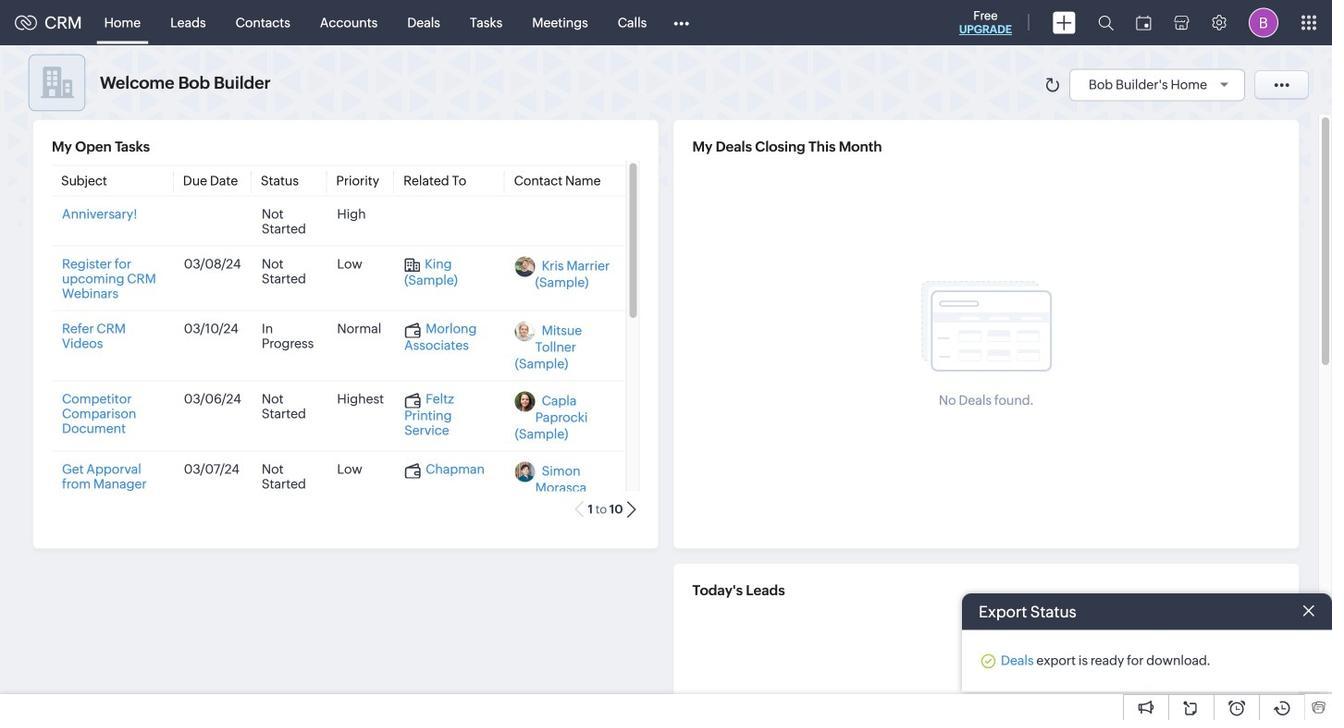 Task type: describe. For each thing, give the bounding box(es) containing it.
search image
[[1098, 15, 1114, 31]]

profile image
[[1249, 8, 1278, 37]]

create menu image
[[1053, 12, 1076, 34]]

create menu element
[[1042, 0, 1087, 45]]

calendar image
[[1136, 15, 1152, 30]]



Task type: locate. For each thing, give the bounding box(es) containing it.
profile element
[[1238, 0, 1290, 45]]

logo image
[[15, 15, 37, 30]]

search element
[[1087, 0, 1125, 45]]

Other Modules field
[[662, 8, 701, 37]]



Task type: vqa. For each thing, say whether or not it's contained in the screenshot.
Profile element
yes



